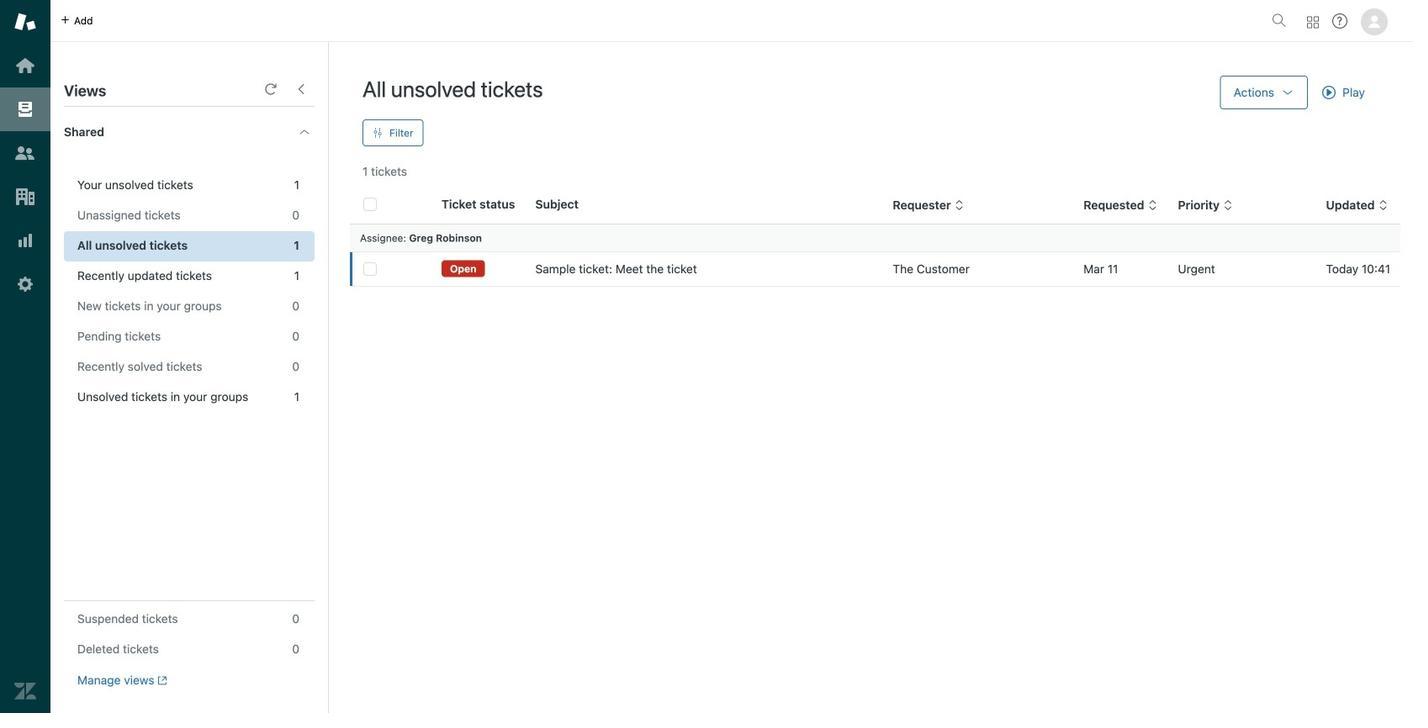 Task type: vqa. For each thing, say whether or not it's contained in the screenshot.
heading
yes



Task type: locate. For each thing, give the bounding box(es) containing it.
views image
[[14, 98, 36, 120]]

zendesk support image
[[14, 11, 36, 33]]

zendesk products image
[[1308, 16, 1319, 28]]

main element
[[0, 0, 50, 714]]

row
[[350, 252, 1401, 286]]

reporting image
[[14, 230, 36, 252]]

opens in a new tab image
[[154, 676, 167, 686]]

organizations image
[[14, 186, 36, 208]]

get help image
[[1333, 13, 1348, 29]]

heading
[[50, 107, 328, 157]]

admin image
[[14, 273, 36, 295]]



Task type: describe. For each thing, give the bounding box(es) containing it.
refresh views pane image
[[264, 82, 278, 96]]

get started image
[[14, 55, 36, 77]]

zendesk image
[[14, 681, 36, 703]]

customers image
[[14, 142, 36, 164]]

hide panel views image
[[294, 82, 308, 96]]



